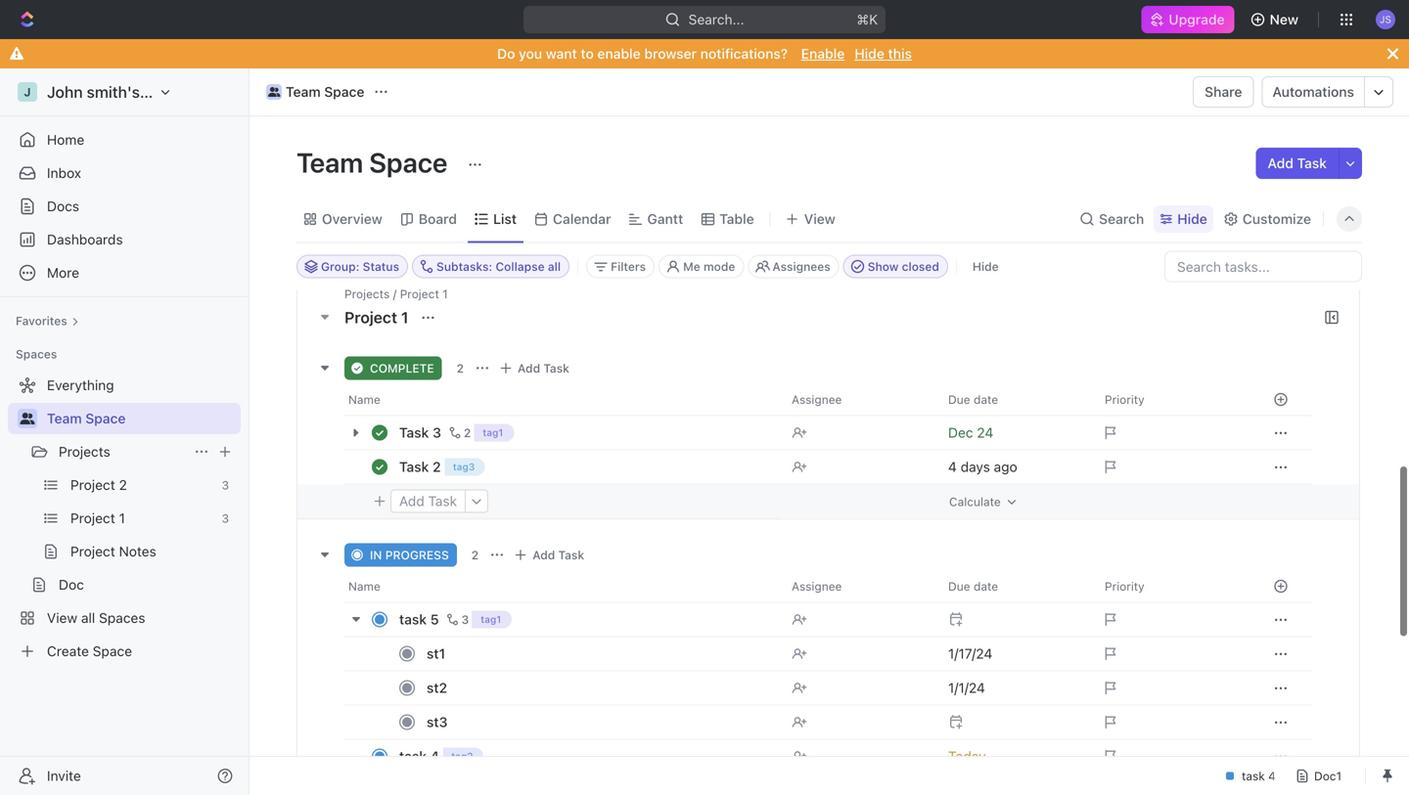 Task type: describe. For each thing, give the bounding box(es) containing it.
share button
[[1193, 76, 1254, 108]]

1 vertical spatial 1
[[401, 308, 409, 327]]

more
[[47, 265, 79, 281]]

2 button
[[445, 423, 474, 443]]

name for 1st name dropdown button from the top of the page
[[348, 393, 381, 407]]

project 1 inside "tree"
[[70, 510, 125, 526]]

tag3 button
[[445, 457, 489, 480]]

project down /
[[344, 308, 397, 327]]

1 date from the top
[[974, 393, 998, 407]]

sidebar navigation
[[0, 69, 253, 796]]

hide inside button
[[973, 260, 999, 274]]

show
[[868, 260, 899, 274]]

mode
[[704, 260, 735, 274]]

0 vertical spatial team space
[[286, 84, 364, 100]]

search
[[1099, 211, 1144, 227]]

j
[[24, 85, 31, 99]]

doc
[[59, 577, 84, 593]]

3 inside button
[[461, 613, 469, 627]]

table
[[720, 211, 754, 227]]

2 priority from the top
[[1105, 580, 1145, 594]]

customize
[[1243, 211, 1311, 227]]

search button
[[1074, 206, 1150, 233]]

show closed button
[[843, 255, 948, 278]]

automations
[[1273, 84, 1354, 100]]

automations button
[[1263, 77, 1364, 107]]

space inside the create space link
[[93, 643, 132, 660]]

project right /
[[400, 287, 439, 301]]

st1 link
[[422, 640, 776, 668]]

projects for projects / project 1
[[344, 287, 390, 301]]

task
[[399, 612, 427, 628]]

workspace
[[144, 83, 225, 101]]

project 1 link
[[70, 503, 214, 534]]

tag2
[[451, 751, 473, 762]]

docs link
[[8, 191, 241, 222]]

upgrade link
[[1141, 6, 1235, 33]]

1 name button from the top
[[344, 384, 780, 415]]

more button
[[8, 257, 241, 289]]

collapse
[[496, 260, 545, 274]]

do you want to enable browser notifications? enable hide this
[[497, 46, 912, 62]]

st3 link
[[422, 709, 776, 737]]

js button
[[1370, 4, 1401, 35]]

me mode button
[[659, 255, 744, 278]]

status
[[363, 260, 399, 274]]

1 inside project 1 link
[[119, 510, 125, 526]]

home link
[[8, 124, 241, 156]]

dashboards link
[[8, 224, 241, 255]]

group:
[[321, 260, 359, 274]]

smith's
[[87, 83, 140, 101]]

project notes
[[70, 544, 156, 560]]

2 priority button from the top
[[1093, 571, 1250, 602]]

everything
[[47, 377, 114, 393]]

0 vertical spatial team
[[286, 84, 321, 100]]

1 priority from the top
[[1105, 393, 1145, 407]]

to
[[581, 46, 594, 62]]

project for project 2 link
[[70, 477, 115, 493]]

2 due from the top
[[948, 580, 970, 594]]

spaces inside "tree"
[[99, 610, 145, 626]]

project notes link
[[70, 536, 237, 568]]

gantt link
[[643, 206, 683, 233]]

group: status
[[321, 260, 399, 274]]

1 vertical spatial team space
[[297, 146, 454, 179]]

0 vertical spatial hide
[[855, 46, 885, 62]]

enable
[[801, 46, 845, 62]]

2 right complete
[[457, 362, 464, 375]]

assignee for first assignee dropdown button from the bottom of the page
[[792, 580, 842, 594]]

me mode
[[683, 260, 735, 274]]

browser
[[644, 46, 697, 62]]

in progress
[[370, 549, 449, 562]]

user group image inside team space link
[[268, 87, 280, 97]]

3 button
[[443, 610, 472, 630]]

st2 link
[[422, 674, 776, 703]]

enable
[[597, 46, 641, 62]]

view button
[[779, 196, 842, 242]]

complete
[[370, 362, 434, 375]]

1 vertical spatial team
[[297, 146, 363, 179]]

st2
[[427, 680, 447, 696]]

due date for first the due date dropdown button from the bottom of the page
[[948, 580, 998, 594]]

upgrade
[[1169, 11, 1225, 27]]

calendar link
[[549, 206, 611, 233]]

create
[[47, 643, 89, 660]]

assignees
[[773, 260, 831, 274]]

list link
[[489, 206, 517, 233]]

home
[[47, 132, 84, 148]]

favorites
[[16, 314, 67, 328]]

team inside "tree"
[[47, 411, 82, 427]]

2 inside "tree"
[[119, 477, 127, 493]]

table link
[[716, 206, 754, 233]]

gantt
[[647, 211, 683, 227]]

task 3
[[399, 425, 441, 441]]

subtasks: collapse all
[[437, 260, 561, 274]]

1 horizontal spatial team space link
[[261, 80, 369, 104]]

‎task 2
[[399, 459, 441, 475]]

hide inside dropdown button
[[1177, 211, 1207, 227]]

st3
[[427, 714, 448, 731]]

3 up 'project notes' 'link'
[[222, 512, 229, 526]]

projects / project 1
[[344, 287, 448, 301]]

share
[[1205, 84, 1242, 100]]

5
[[430, 612, 439, 628]]

subtasks:
[[437, 260, 492, 274]]

list
[[493, 211, 517, 227]]

john smith's workspace
[[47, 83, 225, 101]]

view all spaces link
[[8, 603, 237, 634]]

notifications?
[[700, 46, 788, 62]]

hide button
[[1154, 206, 1213, 233]]

project 2 link
[[70, 470, 214, 501]]

0 vertical spatial 1
[[442, 287, 448, 301]]



Task type: vqa. For each thing, say whether or not it's contained in the screenshot.
Create Space link
yes



Task type: locate. For each thing, give the bounding box(es) containing it.
hide right search at the right top of page
[[1177, 211, 1207, 227]]

tag3
[[453, 461, 475, 473]]

john smith's workspace, , element
[[18, 82, 37, 102]]

2 assignee from the top
[[792, 580, 842, 594]]

view inside button
[[804, 211, 836, 227]]

1 vertical spatial name button
[[344, 571, 780, 602]]

1 assignee button from the top
[[780, 384, 937, 415]]

inbox link
[[8, 158, 241, 189]]

2 down projects link
[[119, 477, 127, 493]]

new
[[1270, 11, 1299, 27]]

1 name from the top
[[348, 393, 381, 407]]

customize button
[[1217, 206, 1317, 233]]

0 vertical spatial projects
[[344, 287, 390, 301]]

want
[[546, 46, 577, 62]]

1 horizontal spatial projects
[[344, 287, 390, 301]]

inbox
[[47, 165, 81, 181]]

0 horizontal spatial hide
[[855, 46, 885, 62]]

team space link
[[261, 80, 369, 104], [47, 403, 237, 434]]

2 up tag3
[[464, 426, 471, 440]]

1 horizontal spatial hide
[[973, 260, 999, 274]]

0 horizontal spatial project 1
[[70, 510, 125, 526]]

projects inside "tree"
[[59, 444, 110, 460]]

tree
[[8, 370, 241, 667]]

0 horizontal spatial projects
[[59, 444, 110, 460]]

user group image
[[268, 87, 280, 97], [20, 413, 35, 425]]

due date for second the due date dropdown button from the bottom
[[948, 393, 998, 407]]

show closed
[[868, 260, 939, 274]]

project 1 down project 2
[[70, 510, 125, 526]]

do
[[497, 46, 515, 62]]

invite
[[47, 768, 81, 784]]

3 left 2 "button"
[[433, 425, 441, 441]]

all up the create space
[[81, 610, 95, 626]]

view up create
[[47, 610, 77, 626]]

st1
[[427, 646, 445, 662]]

task 5
[[399, 612, 439, 628]]

0 vertical spatial spaces
[[16, 347, 57, 361]]

2 vertical spatial 1
[[119, 510, 125, 526]]

project for project 1 link
[[70, 510, 115, 526]]

0 vertical spatial user group image
[[268, 87, 280, 97]]

favorites button
[[8, 309, 87, 333]]

1 vertical spatial all
[[81, 610, 95, 626]]

1
[[442, 287, 448, 301], [401, 308, 409, 327], [119, 510, 125, 526]]

name down 'in'
[[348, 580, 381, 594]]

0 horizontal spatial team space link
[[47, 403, 237, 434]]

0 vertical spatial priority
[[1105, 393, 1145, 407]]

1 vertical spatial name
[[348, 580, 381, 594]]

0 vertical spatial due date
[[948, 393, 998, 407]]

closed
[[902, 260, 939, 274]]

name down complete
[[348, 393, 381, 407]]

tree inside sidebar navigation
[[8, 370, 241, 667]]

2
[[457, 362, 464, 375], [464, 426, 471, 440], [433, 459, 441, 475], [119, 477, 127, 493], [471, 548, 479, 562]]

all right collapse
[[548, 260, 561, 274]]

0 vertical spatial name
[[348, 393, 381, 407]]

1 vertical spatial view
[[47, 610, 77, 626]]

all
[[548, 260, 561, 274], [81, 610, 95, 626]]

calculate button
[[937, 485, 1093, 519]]

view all spaces
[[47, 610, 145, 626]]

hide right closed
[[973, 260, 999, 274]]

project down projects link
[[70, 477, 115, 493]]

0 vertical spatial priority button
[[1093, 384, 1250, 415]]

project inside 'link'
[[70, 544, 115, 560]]

/
[[393, 287, 397, 301]]

project for 'project notes' 'link'
[[70, 544, 115, 560]]

in
[[370, 549, 382, 562]]

tag2 link
[[399, 743, 776, 771]]

space
[[324, 84, 364, 100], [369, 146, 448, 179], [85, 411, 126, 427], [93, 643, 132, 660]]

spaces up the create space link
[[99, 610, 145, 626]]

1 horizontal spatial project 1
[[344, 308, 412, 327]]

0 vertical spatial date
[[974, 393, 998, 407]]

hide left this
[[855, 46, 885, 62]]

due
[[948, 393, 970, 407], [948, 580, 970, 594]]

view for view all spaces
[[47, 610, 77, 626]]

1 vertical spatial team space link
[[47, 403, 237, 434]]

js
[[1380, 13, 1392, 25]]

1 vertical spatial due date
[[948, 580, 998, 594]]

1 horizontal spatial view
[[804, 211, 836, 227]]

2 right '‎task'
[[433, 459, 441, 475]]

new button
[[1242, 4, 1310, 35]]

assignees button
[[748, 255, 839, 278]]

1 vertical spatial date
[[974, 580, 998, 594]]

hide button
[[965, 255, 1007, 278]]

2 name from the top
[[348, 580, 381, 594]]

due date button
[[937, 384, 1093, 415], [937, 571, 1093, 602]]

everything link
[[8, 370, 237, 401]]

overview
[[322, 211, 382, 227]]

1 vertical spatial priority button
[[1093, 571, 1250, 602]]

0 vertical spatial view
[[804, 211, 836, 227]]

priority button
[[1093, 384, 1250, 415], [1093, 571, 1250, 602]]

view
[[804, 211, 836, 227], [47, 610, 77, 626]]

tag1
[[482, 427, 502, 438], [483, 427, 503, 438], [480, 614, 500, 625], [481, 614, 501, 625]]

0 vertical spatial assignee button
[[780, 384, 937, 415]]

1 assignee from the top
[[792, 393, 842, 407]]

1 down subtasks: at the top of page
[[442, 287, 448, 301]]

name for 1st name dropdown button from the bottom of the page
[[348, 580, 381, 594]]

1 vertical spatial user group image
[[20, 413, 35, 425]]

calculate
[[949, 495, 1001, 509]]

1 vertical spatial assignee button
[[780, 571, 937, 602]]

1 due date button from the top
[[937, 384, 1093, 415]]

2 date from the top
[[974, 580, 998, 594]]

date
[[974, 393, 998, 407], [974, 580, 998, 594]]

1 down projects / project 1
[[401, 308, 409, 327]]

0 horizontal spatial spaces
[[16, 347, 57, 361]]

2 assignee button from the top
[[780, 571, 937, 602]]

1 vertical spatial priority
[[1105, 580, 1145, 594]]

project down project 2
[[70, 510, 115, 526]]

1 horizontal spatial spaces
[[99, 610, 145, 626]]

1 horizontal spatial 1
[[401, 308, 409, 327]]

2 horizontal spatial hide
[[1177, 211, 1207, 227]]

view up assignees
[[804, 211, 836, 227]]

1 priority button from the top
[[1093, 384, 1250, 415]]

notes
[[119, 544, 156, 560]]

3 right 5
[[461, 613, 469, 627]]

all inside "tree"
[[81, 610, 95, 626]]

docs
[[47, 198, 79, 214]]

project up 'doc'
[[70, 544, 115, 560]]

you
[[519, 46, 542, 62]]

1 vertical spatial projects
[[59, 444, 110, 460]]

2 due date button from the top
[[937, 571, 1093, 602]]

overview link
[[318, 206, 382, 233]]

projects up project 2
[[59, 444, 110, 460]]

dashboards
[[47, 231, 123, 248]]

view for view
[[804, 211, 836, 227]]

2 horizontal spatial 1
[[442, 287, 448, 301]]

filters
[[611, 260, 646, 274]]

0 vertical spatial all
[[548, 260, 561, 274]]

1 due from the top
[[948, 393, 970, 407]]

1 due date from the top
[[948, 393, 998, 407]]

project
[[400, 287, 439, 301], [344, 308, 397, 327], [70, 477, 115, 493], [70, 510, 115, 526], [70, 544, 115, 560]]

0 vertical spatial due
[[948, 393, 970, 407]]

spaces down the favorites
[[16, 347, 57, 361]]

user group image inside "tree"
[[20, 413, 35, 425]]

team space inside "tree"
[[47, 411, 126, 427]]

project 1
[[344, 308, 412, 327], [70, 510, 125, 526]]

0 horizontal spatial 1
[[119, 510, 125, 526]]

me
[[683, 260, 700, 274]]

this
[[888, 46, 912, 62]]

1 vertical spatial due date button
[[937, 571, 1093, 602]]

name
[[348, 393, 381, 407], [348, 580, 381, 594]]

2 inside "button"
[[464, 426, 471, 440]]

1 vertical spatial hide
[[1177, 211, 1207, 227]]

board link
[[415, 206, 457, 233]]

task
[[1297, 155, 1327, 171], [543, 362, 570, 375], [399, 425, 429, 441], [428, 493, 457, 510], [558, 549, 584, 562]]

projects for projects
[[59, 444, 110, 460]]

projects left /
[[344, 287, 390, 301]]

0 horizontal spatial all
[[81, 610, 95, 626]]

2 name button from the top
[[344, 571, 780, 602]]

assignee
[[792, 393, 842, 407], [792, 580, 842, 594]]

project 1 down /
[[344, 308, 412, 327]]

tree containing everything
[[8, 370, 241, 667]]

2 vertical spatial team
[[47, 411, 82, 427]]

create space
[[47, 643, 132, 660]]

spaces
[[16, 347, 57, 361], [99, 610, 145, 626]]

project 2
[[70, 477, 127, 493]]

1 up project notes
[[119, 510, 125, 526]]

2 vertical spatial hide
[[973, 260, 999, 274]]

assignee for second assignee dropdown button from the bottom of the page
[[792, 393, 842, 407]]

0 vertical spatial assignee
[[792, 393, 842, 407]]

search...
[[688, 11, 744, 27]]

team space
[[286, 84, 364, 100], [297, 146, 454, 179], [47, 411, 126, 427]]

view button
[[779, 206, 842, 233]]

create space link
[[8, 636, 237, 667]]

3 right project 2 link
[[222, 479, 229, 492]]

2 right progress
[[471, 548, 479, 562]]

1 vertical spatial project 1
[[70, 510, 125, 526]]

0 horizontal spatial view
[[47, 610, 77, 626]]

1 horizontal spatial user group image
[[268, 87, 280, 97]]

0 horizontal spatial user group image
[[20, 413, 35, 425]]

0 vertical spatial project 1
[[344, 308, 412, 327]]

add
[[1268, 155, 1294, 171], [518, 362, 540, 375], [399, 493, 424, 510], [533, 549, 555, 562]]

view inside "tree"
[[47, 610, 77, 626]]

‎task
[[399, 459, 429, 475]]

0 vertical spatial name button
[[344, 384, 780, 415]]

1 vertical spatial assignee
[[792, 580, 842, 594]]

john
[[47, 83, 83, 101]]

2 vertical spatial team space
[[47, 411, 126, 427]]

1 vertical spatial spaces
[[99, 610, 145, 626]]

progress
[[385, 549, 449, 562]]

Search tasks... text field
[[1166, 252, 1361, 281]]

1 vertical spatial due
[[948, 580, 970, 594]]

0 vertical spatial team space link
[[261, 80, 369, 104]]

1 horizontal spatial all
[[548, 260, 561, 274]]

2 due date from the top
[[948, 580, 998, 594]]

0 vertical spatial due date button
[[937, 384, 1093, 415]]



